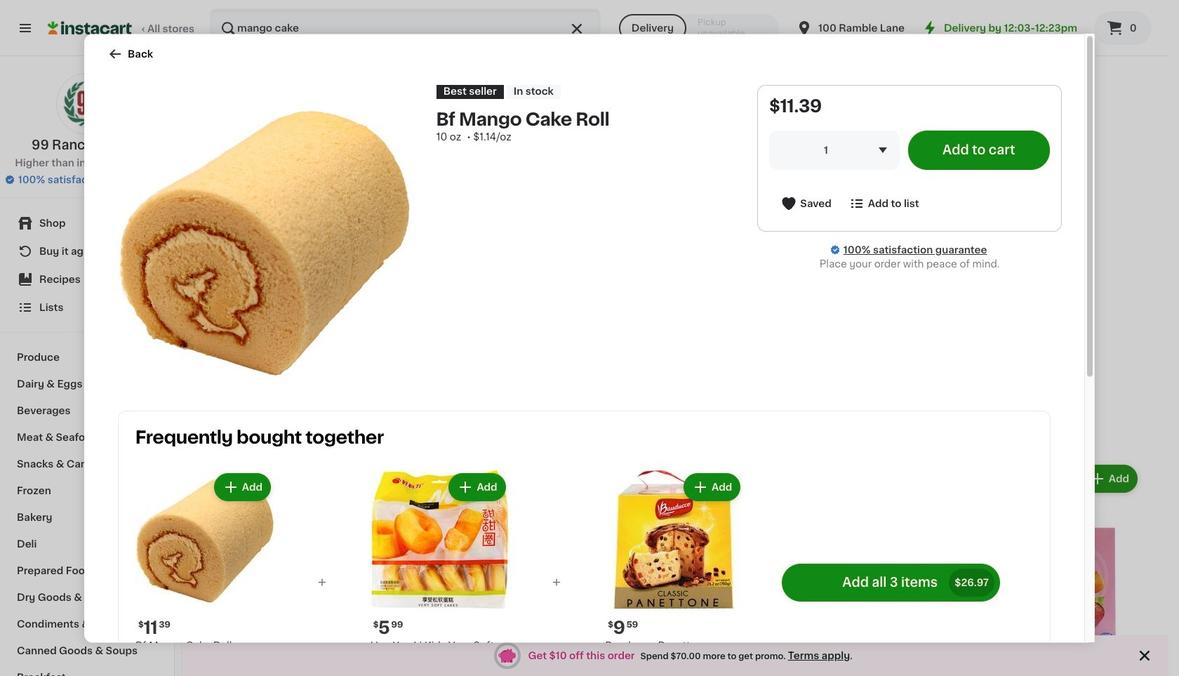 Task type: vqa. For each thing, say whether or not it's contained in the screenshot.
Asian
no



Task type: describe. For each thing, give the bounding box(es) containing it.
close image
[[1137, 647, 1153, 664]]

99 ranch market logo image
[[56, 73, 118, 135]]



Task type: locate. For each thing, give the bounding box(es) containing it.
instacart logo image
[[48, 20, 132, 37]]

bf mango cake roll image
[[118, 95, 410, 388]]

status
[[523, 649, 858, 663]]

None search field
[[210, 8, 601, 48]]

product group
[[211, 126, 435, 409], [681, 126, 905, 409], [211, 462, 435, 676], [446, 462, 670, 676], [917, 462, 1141, 676], [135, 470, 274, 666], [370, 470, 509, 676], [605, 470, 744, 676]]

service type group
[[619, 14, 779, 42]]



